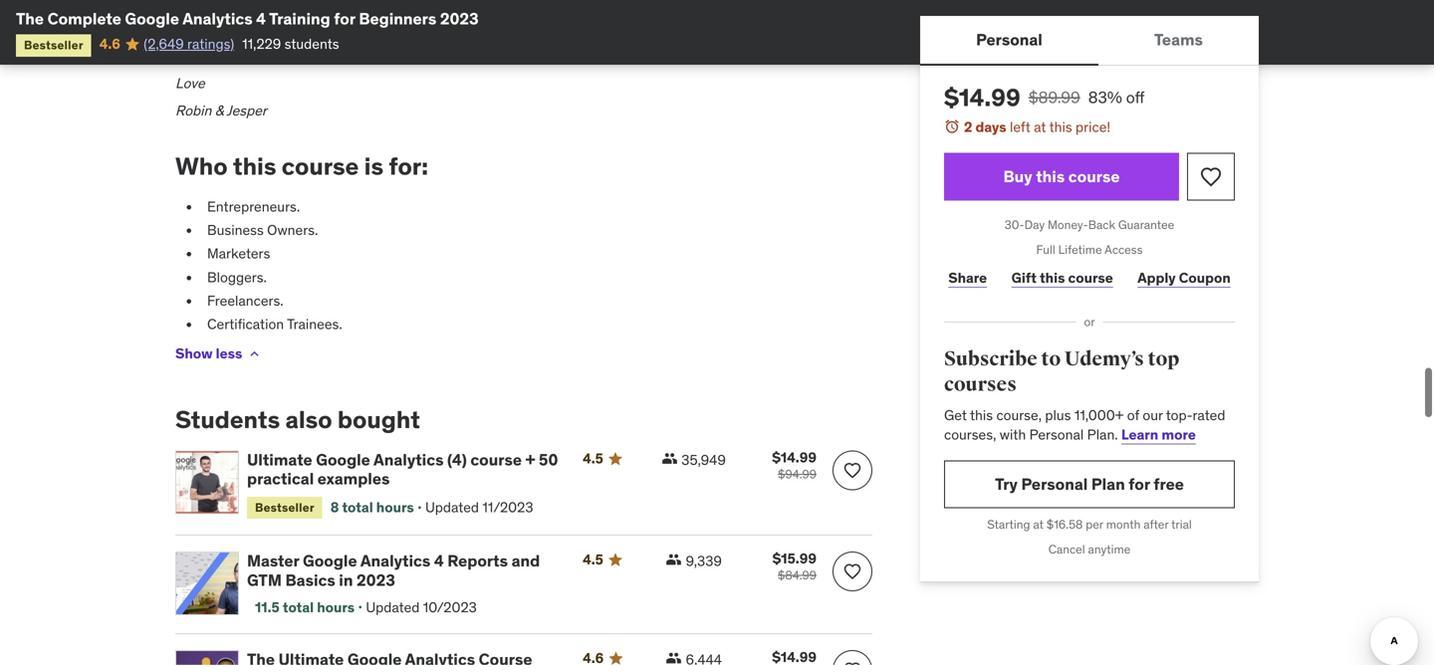 Task type: locate. For each thing, give the bounding box(es) containing it.
updated 11/2023
[[426, 499, 534, 517]]

1 vertical spatial guarantee
[[1119, 217, 1175, 233]]

1 horizontal spatial back
[[1089, 217, 1116, 233]]

0 horizontal spatial total
[[283, 599, 314, 617]]

course down 'lifetime'
[[1069, 269, 1114, 287]]

updated down master google analytics 4 reports and gtm basics in 2023 at the bottom of page
[[366, 599, 420, 617]]

1 horizontal spatial hours
[[376, 499, 414, 517]]

try
[[996, 474, 1018, 495]]

google inside ultimate google analytics (4) course + 50 practical examples
[[316, 450, 371, 470]]

1 vertical spatial 4
[[434, 551, 444, 572]]

gift this course
[[1012, 269, 1114, 287]]

show less button
[[175, 334, 262, 374]]

30-day money-back guarantee full lifetime access
[[1005, 217, 1175, 257]]

and
[[512, 551, 540, 572]]

2023 left asked)
[[440, 8, 479, 29]]

of
[[1128, 406, 1140, 424]]

the complete google analytics 4 training for beginners 2023
[[16, 8, 479, 29]]

this up courses,
[[971, 406, 994, 424]]

updated down (4)
[[426, 499, 479, 517]]

1 horizontal spatial for
[[1129, 474, 1151, 495]]

hours down in
[[317, 599, 355, 617]]

0 vertical spatial 4.5
[[583, 450, 604, 468]]

day inside 30-day money-back guarantee full lifetime access
[[1025, 217, 1045, 233]]

this right gift
[[1040, 269, 1066, 287]]

complete
[[47, 8, 121, 29]]

11,229
[[242, 35, 281, 53]]

this for buy this course
[[1037, 166, 1066, 187]]

for up students
[[334, 8, 356, 29]]

google
[[125, 8, 179, 29], [316, 450, 371, 470], [303, 551, 357, 572]]

google up (2,649
[[125, 8, 179, 29]]

per
[[1086, 517, 1104, 533]]

1 4.5 from the top
[[583, 450, 604, 468]]

1 vertical spatial updated
[[366, 599, 420, 617]]

money
[[233, 19, 277, 37]]

0 vertical spatial updated
[[426, 499, 479, 517]]

hours for 11.5 total hours
[[317, 599, 355, 617]]

0 vertical spatial xsmall image
[[246, 346, 262, 362]]

training
[[269, 8, 331, 29]]

back up 'lifetime'
[[1089, 217, 1116, 233]]

1 vertical spatial analytics
[[374, 450, 444, 470]]

$14.99 right 35,949
[[773, 449, 817, 467]]

google up 8
[[316, 450, 371, 470]]

0 vertical spatial back
[[280, 19, 314, 37]]

1 horizontal spatial total
[[342, 499, 373, 517]]

love
[[175, 74, 205, 92]]

1 vertical spatial personal
[[1030, 426, 1084, 444]]

2 4.5 from the top
[[583, 551, 604, 569]]

questions
[[415, 19, 483, 37]]

-
[[175, 19, 181, 37]]

analytics up the ratings)
[[183, 8, 253, 29]]

top
[[1148, 347, 1180, 372]]

guarantee inside 30-day money-back guarantee full lifetime access
[[1119, 217, 1175, 233]]

at
[[1034, 118, 1047, 136], [1034, 517, 1044, 533]]

this right buy
[[1037, 166, 1066, 187]]

analytics inside ultimate google analytics (4) course + 50 practical examples
[[374, 450, 444, 470]]

$14.99 for $14.99 $89.99 83% off
[[945, 83, 1021, 113]]

trainees.
[[287, 315, 342, 333]]

$14.99 up days
[[945, 83, 1021, 113]]

this for gift this course
[[1040, 269, 1066, 287]]

wishlist image
[[1200, 165, 1224, 189], [843, 461, 863, 481], [843, 562, 863, 582], [843, 661, 863, 666]]

1 horizontal spatial $14.99
[[945, 83, 1021, 113]]

$14.99 $89.99 83% off
[[945, 83, 1145, 113]]

0 horizontal spatial for
[[334, 8, 356, 29]]

love robin & jesper
[[175, 74, 267, 120]]

0 horizontal spatial back
[[280, 19, 314, 37]]

4 up 11,229
[[256, 8, 266, 29]]

at left $16.58
[[1034, 517, 1044, 533]]

updated
[[426, 499, 479, 517], [366, 599, 420, 617]]

days
[[976, 118, 1007, 136]]

0 vertical spatial hours
[[376, 499, 414, 517]]

1 horizontal spatial 4
[[434, 551, 444, 572]]

0 vertical spatial guarantee
[[317, 19, 386, 37]]

1 vertical spatial total
[[283, 599, 314, 617]]

1 vertical spatial xsmall image
[[666, 552, 682, 568]]

left
[[1010, 118, 1031, 136]]

11,229 students
[[242, 35, 339, 53]]

hours down ultimate google analytics (4) course + 50 practical examples
[[376, 499, 414, 517]]

or
[[1085, 315, 1096, 330]]

1 horizontal spatial day
[[1025, 217, 1045, 233]]

0 horizontal spatial day
[[205, 19, 230, 37]]

4.6
[[99, 35, 120, 53]]

xsmall image
[[662, 451, 678, 467]]

total down basics
[[283, 599, 314, 617]]

1 horizontal spatial bestseller
[[255, 500, 315, 515]]

0 vertical spatial analytics
[[183, 8, 253, 29]]

total right 8
[[342, 499, 373, 517]]

students
[[285, 35, 339, 53]]

google for master
[[303, 551, 357, 572]]

google inside master google analytics 4 reports and gtm basics in 2023
[[303, 551, 357, 572]]

in
[[339, 570, 353, 591]]

2 vertical spatial google
[[303, 551, 357, 572]]

4 left reports
[[434, 551, 444, 572]]

1 vertical spatial 2023
[[357, 570, 396, 591]]

xsmall image
[[246, 346, 262, 362], [666, 552, 682, 568], [666, 651, 682, 666]]

0 horizontal spatial updated
[[366, 599, 420, 617]]

this down $89.99
[[1050, 118, 1073, 136]]

this inside button
[[1037, 166, 1066, 187]]

1 vertical spatial for
[[1129, 474, 1151, 495]]

analytics right in
[[361, 551, 431, 572]]

0 horizontal spatial 2023
[[357, 570, 396, 591]]

learn more link
[[1122, 426, 1197, 444]]

personal button
[[921, 16, 1099, 64]]

8 total hours
[[331, 499, 414, 517]]

back right money
[[280, 19, 314, 37]]

access
[[1105, 242, 1143, 257]]

total for 8
[[342, 499, 373, 517]]

2 vertical spatial analytics
[[361, 551, 431, 572]]

courses,
[[945, 426, 997, 444]]

ultimate google analytics (4) course + 50 practical examples
[[247, 450, 558, 489]]

personal down plus at the right bottom of the page
[[1030, 426, 1084, 444]]

1 vertical spatial google
[[316, 450, 371, 470]]

personal
[[977, 29, 1043, 50], [1030, 426, 1084, 444], [1022, 474, 1088, 495]]

course for buy this course
[[1069, 166, 1121, 187]]

0 horizontal spatial hours
[[317, 599, 355, 617]]

$14.99 $94.99
[[773, 449, 817, 482]]

$14.99
[[945, 83, 1021, 113], [773, 449, 817, 467]]

personal up $16.58
[[1022, 474, 1088, 495]]

ultimate google analytics (4) course + 50 practical examples link
[[247, 450, 559, 489]]

(2,649
[[144, 35, 184, 53]]

is
[[364, 152, 384, 182]]

tab list
[[921, 16, 1260, 66]]

apply
[[1138, 269, 1177, 287]]

ultimate
[[247, 450, 313, 470]]

course left +
[[471, 450, 522, 470]]

1 vertical spatial 4.5
[[583, 551, 604, 569]]

10/2023
[[423, 599, 477, 617]]

analytics inside master google analytics 4 reports and gtm basics in 2023
[[361, 551, 431, 572]]

day up full
[[1025, 217, 1045, 233]]

bestseller down practical
[[255, 500, 315, 515]]

4.5 right and
[[583, 551, 604, 569]]

1 vertical spatial at
[[1034, 517, 1044, 533]]

0 vertical spatial $14.99
[[945, 83, 1021, 113]]

course left is
[[282, 152, 359, 182]]

1 horizontal spatial updated
[[426, 499, 479, 517]]

trial
[[1172, 517, 1193, 533]]

0 vertical spatial total
[[342, 499, 373, 517]]

hours
[[376, 499, 414, 517], [317, 599, 355, 617]]

guarantee left (no
[[317, 19, 386, 37]]

0 vertical spatial personal
[[977, 29, 1043, 50]]

0 vertical spatial google
[[125, 8, 179, 29]]

guarantee
[[317, 19, 386, 37], [1119, 217, 1175, 233]]

1 vertical spatial day
[[1025, 217, 1045, 233]]

1 vertical spatial hours
[[317, 599, 355, 617]]

2
[[965, 118, 973, 136]]

analytics left (4)
[[374, 450, 444, 470]]

this for who this course is for:
[[233, 152, 276, 182]]

& jesper
[[215, 102, 267, 120]]

0 vertical spatial for
[[334, 8, 356, 29]]

google up the 11.5 total hours
[[303, 551, 357, 572]]

entrepreneurs. business owners. marketers bloggers. freelancers. certification trainees.
[[207, 198, 342, 333]]

this up entrepreneurs.
[[233, 152, 276, 182]]

course inside button
[[1069, 166, 1121, 187]]

1 vertical spatial $14.99
[[773, 449, 817, 467]]

hours for 8 total hours
[[376, 499, 414, 517]]

1 vertical spatial back
[[1089, 217, 1116, 233]]

bestseller down the
[[24, 37, 83, 53]]

0 vertical spatial 4
[[256, 8, 266, 29]]

for
[[334, 8, 356, 29], [1129, 474, 1151, 495]]

updated for updated 11/2023
[[426, 499, 479, 517]]

subscribe to udemy's top courses
[[945, 347, 1180, 397]]

this inside get this course, plus 11,000+ of our top-rated courses, with personal plan.
[[971, 406, 994, 424]]

buy this course
[[1004, 166, 1121, 187]]

0 vertical spatial 2023
[[440, 8, 479, 29]]

bestseller
[[24, 37, 83, 53], [255, 500, 315, 515]]

for:
[[389, 152, 429, 182]]

guarantee up access
[[1119, 217, 1175, 233]]

2023 right in
[[357, 570, 396, 591]]

0 horizontal spatial $14.99
[[773, 449, 817, 467]]

1 horizontal spatial 2023
[[440, 8, 479, 29]]

at inside starting at $16.58 per month after trial cancel anytime
[[1034, 517, 1044, 533]]

2023
[[440, 8, 479, 29], [357, 570, 396, 591]]

11,000+
[[1075, 406, 1124, 424]]

1 horizontal spatial guarantee
[[1119, 217, 1175, 233]]

the
[[16, 8, 44, 29]]

0 horizontal spatial guarantee
[[317, 19, 386, 37]]

personal up $14.99 $89.99 83% off
[[977, 29, 1043, 50]]

get this course, plus 11,000+ of our top-rated courses, with personal plan.
[[945, 406, 1226, 444]]

4.5 right 50
[[583, 450, 604, 468]]

8
[[331, 499, 339, 517]]

at right left
[[1034, 118, 1047, 136]]

course down price!
[[1069, 166, 1121, 187]]

robin
[[175, 102, 212, 120]]

0 horizontal spatial bestseller
[[24, 37, 83, 53]]

day right 30
[[205, 19, 230, 37]]

0 vertical spatial day
[[205, 19, 230, 37]]

this for get this course, plus 11,000+ of our top-rated courses, with personal plan.
[[971, 406, 994, 424]]

for left free
[[1129, 474, 1151, 495]]



Task type: describe. For each thing, give the bounding box(es) containing it.
9,339
[[686, 553, 722, 571]]

reports
[[448, 551, 508, 572]]

asked)
[[486, 19, 532, 37]]

try personal plan for free link
[[945, 461, 1236, 509]]

try personal plan for free
[[996, 474, 1185, 495]]

11.5 total hours
[[255, 599, 355, 617]]

analytics for ultimate
[[374, 450, 444, 470]]

freelancers.
[[207, 292, 284, 310]]

apply coupon
[[1138, 269, 1231, 287]]

35,949
[[682, 451, 726, 469]]

less
[[216, 345, 242, 363]]

learn
[[1122, 426, 1159, 444]]

course for gift this course
[[1069, 269, 1114, 287]]

also
[[285, 405, 332, 435]]

master google analytics 4 reports and gtm basics in 2023 link
[[247, 551, 559, 591]]

(no
[[389, 19, 412, 37]]

ratings)
[[187, 35, 234, 53]]

wishlist image for xsmall image
[[843, 461, 863, 481]]

starting at $16.58 per month after trial cancel anytime
[[988, 517, 1193, 557]]

wishlist image for xsmall icon to the bottom
[[843, 661, 863, 666]]

2 vertical spatial personal
[[1022, 474, 1088, 495]]

0 horizontal spatial 4
[[256, 8, 266, 29]]

share button
[[945, 258, 992, 298]]

total for 11.5
[[283, 599, 314, 617]]

$94.99
[[778, 467, 817, 482]]

owners.
[[267, 221, 318, 239]]

show
[[175, 345, 213, 363]]

master google analytics 4 reports and gtm basics in 2023
[[247, 551, 540, 591]]

tab list containing personal
[[921, 16, 1260, 66]]

updated 10/2023
[[366, 599, 477, 617]]

buy this course button
[[945, 153, 1180, 201]]

cancel
[[1049, 542, 1086, 557]]

rated
[[1193, 406, 1226, 424]]

personal inside button
[[977, 29, 1043, 50]]

0 vertical spatial bestseller
[[24, 37, 83, 53]]

gtm
[[247, 570, 282, 591]]

alarm image
[[945, 119, 961, 135]]

with
[[1000, 426, 1027, 444]]

course inside ultimate google analytics (4) course + 50 practical examples
[[471, 450, 522, 470]]

teams
[[1155, 29, 1204, 50]]

courses
[[945, 373, 1017, 397]]

money-
[[1048, 217, 1089, 233]]

50
[[539, 450, 558, 470]]

master
[[247, 551, 299, 572]]

to
[[1042, 347, 1061, 372]]

$16.58
[[1047, 517, 1084, 533]]

students also bought
[[175, 405, 420, 435]]

4.5 for ultimate google analytics (4) course + 50 practical examples
[[583, 450, 604, 468]]

personal inside get this course, plus 11,000+ of our top-rated courses, with personal plan.
[[1030, 426, 1084, 444]]

analytics for master
[[361, 551, 431, 572]]

gift
[[1012, 269, 1037, 287]]

xsmall image inside show less button
[[246, 346, 262, 362]]

price!
[[1076, 118, 1111, 136]]

- 30 day money back guarantee (no questions asked)
[[175, 19, 532, 37]]

plan
[[1092, 474, 1126, 495]]

starting
[[988, 517, 1031, 533]]

off
[[1127, 87, 1145, 108]]

certification
[[207, 315, 284, 333]]

4.5 for master google analytics 4 reports and gtm basics in 2023
[[583, 551, 604, 569]]

course for who this course is for:
[[282, 152, 359, 182]]

2 days left at this price!
[[965, 118, 1111, 136]]

after
[[1144, 517, 1169, 533]]

30
[[185, 19, 202, 37]]

$15.99
[[773, 550, 817, 568]]

full
[[1037, 242, 1056, 257]]

$84.99
[[778, 568, 817, 584]]

(2,649 ratings)
[[144, 35, 234, 53]]

lifetime
[[1059, 242, 1103, 257]]

gift this course link
[[1008, 258, 1118, 298]]

updated for updated 10/2023
[[366, 599, 420, 617]]

apply coupon button
[[1134, 258, 1236, 298]]

11.5
[[255, 599, 280, 617]]

examples
[[318, 469, 390, 489]]

2023 inside master google analytics 4 reports and gtm basics in 2023
[[357, 570, 396, 591]]

free
[[1154, 474, 1185, 495]]

udemy's
[[1065, 347, 1145, 372]]

83%
[[1089, 87, 1123, 108]]

get
[[945, 406, 967, 424]]

(4)
[[447, 450, 467, 470]]

course,
[[997, 406, 1042, 424]]

buy
[[1004, 166, 1033, 187]]

11/2023
[[483, 499, 534, 517]]

month
[[1107, 517, 1141, 533]]

back inside 30-day money-back guarantee full lifetime access
[[1089, 217, 1116, 233]]

30-
[[1005, 217, 1025, 233]]

share
[[949, 269, 988, 287]]

subscribe
[[945, 347, 1038, 372]]

top-
[[1167, 406, 1193, 424]]

$14.99 for $14.99 $94.99
[[773, 449, 817, 467]]

0 vertical spatial at
[[1034, 118, 1047, 136]]

anytime
[[1089, 542, 1131, 557]]

business
[[207, 221, 264, 239]]

4 inside master google analytics 4 reports and gtm basics in 2023
[[434, 551, 444, 572]]

our
[[1143, 406, 1164, 424]]

1 vertical spatial bestseller
[[255, 500, 315, 515]]

wishlist image for the middle xsmall icon
[[843, 562, 863, 582]]

practical
[[247, 469, 314, 489]]

bloggers.
[[207, 268, 267, 286]]

coupon
[[1180, 269, 1231, 287]]

+
[[526, 450, 536, 470]]

google for ultimate
[[316, 450, 371, 470]]

2 vertical spatial xsmall image
[[666, 651, 682, 666]]

$89.99
[[1029, 87, 1081, 108]]

plan.
[[1088, 426, 1119, 444]]



Task type: vqa. For each thing, say whether or not it's contained in the screenshot.
Styles
no



